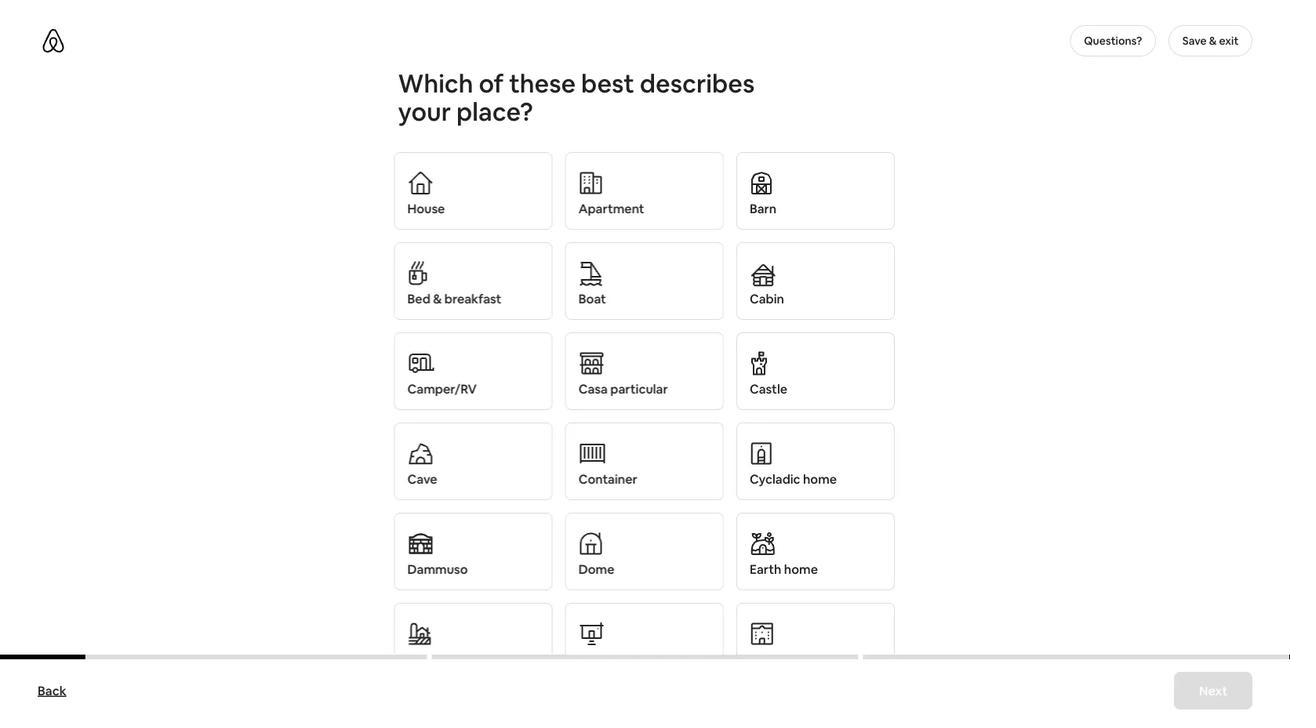 Task type: locate. For each thing, give the bounding box(es) containing it.
dome
[[579, 561, 615, 578]]

home right cycladic
[[804, 471, 837, 487]]

bed
[[408, 291, 431, 307]]

1 vertical spatial home
[[785, 561, 818, 578]]

camper/rv
[[408, 381, 477, 397]]

0 vertical spatial home
[[804, 471, 837, 487]]

1 horizontal spatial &
[[1210, 34, 1217, 48]]

earth home
[[750, 561, 818, 578]]

dammuso
[[408, 561, 468, 578]]

Hotel button
[[737, 603, 895, 681]]

Cycladic home button
[[737, 423, 895, 501]]

& for bed
[[433, 291, 442, 307]]

earth
[[750, 561, 782, 578]]

save & exit
[[1183, 34, 1239, 48]]

&
[[1210, 34, 1217, 48], [433, 291, 442, 307]]

Dome button
[[566, 513, 724, 591]]

particular
[[611, 381, 668, 397]]

Bed & breakfast button
[[394, 242, 553, 320]]

container
[[579, 471, 638, 487]]

next
[[1200, 683, 1228, 699]]

home inside cycladic home "button"
[[804, 471, 837, 487]]

home
[[804, 471, 837, 487], [785, 561, 818, 578]]

save & exit button
[[1169, 25, 1253, 56]]

which of these best describes your place? option group
[[394, 151, 897, 723]]

home for earth home
[[785, 561, 818, 578]]

hotel
[[750, 652, 782, 668]]

boat
[[579, 291, 606, 307]]

casa particular
[[579, 381, 668, 397]]

Casa particular button
[[566, 333, 724, 410]]

of
[[479, 67, 504, 100]]

0 horizontal spatial &
[[433, 291, 442, 307]]

home for cycladic home
[[804, 471, 837, 487]]

Camper/RV button
[[394, 333, 553, 410]]

Cabin button
[[737, 242, 895, 320]]

1 vertical spatial &
[[433, 291, 442, 307]]

0 vertical spatial &
[[1210, 34, 1217, 48]]

Barn button
[[737, 152, 895, 230]]

& right bed
[[433, 291, 442, 307]]

home inside earth home button
[[785, 561, 818, 578]]

back
[[38, 683, 66, 699]]

& inside the which of these best describes your place? option group
[[433, 291, 442, 307]]

farm
[[408, 652, 437, 668]]

& left "exit"
[[1210, 34, 1217, 48]]

bed & breakfast
[[408, 291, 502, 307]]

home right earth in the bottom of the page
[[785, 561, 818, 578]]

Earth home button
[[737, 513, 895, 591]]

Cave button
[[394, 423, 553, 501]]



Task type: vqa. For each thing, say whether or not it's contained in the screenshot.
amazing pools
no



Task type: describe. For each thing, give the bounding box(es) containing it.
Guesthouse button
[[566, 603, 724, 681]]

guesthouse
[[579, 652, 650, 668]]

Dammuso button
[[394, 513, 553, 591]]

describes
[[640, 67, 755, 100]]

Boat button
[[566, 242, 724, 320]]

cabin
[[750, 291, 785, 307]]

exit
[[1220, 34, 1239, 48]]

best
[[581, 67, 635, 100]]

cycladic
[[750, 471, 801, 487]]

barn
[[750, 200, 777, 217]]

back button
[[30, 676, 74, 707]]

Farm button
[[394, 603, 553, 681]]

Castle button
[[737, 333, 895, 410]]

breakfast
[[445, 291, 502, 307]]

apartment
[[579, 200, 645, 217]]

which
[[398, 67, 474, 100]]

casa
[[579, 381, 608, 397]]

House button
[[394, 152, 553, 230]]

cycladic home
[[750, 471, 837, 487]]

save
[[1183, 34, 1207, 48]]

house
[[408, 200, 445, 217]]

next button
[[1175, 673, 1253, 710]]

questions? button
[[1071, 25, 1157, 56]]

Apartment button
[[566, 152, 724, 230]]

Container button
[[566, 423, 724, 501]]

these
[[509, 67, 576, 100]]

cave
[[408, 471, 438, 487]]

questions?
[[1085, 34, 1143, 48]]

& for save
[[1210, 34, 1217, 48]]

castle
[[750, 381, 788, 397]]

your place?
[[398, 95, 533, 128]]

which of these best describes your place?
[[398, 67, 755, 128]]



